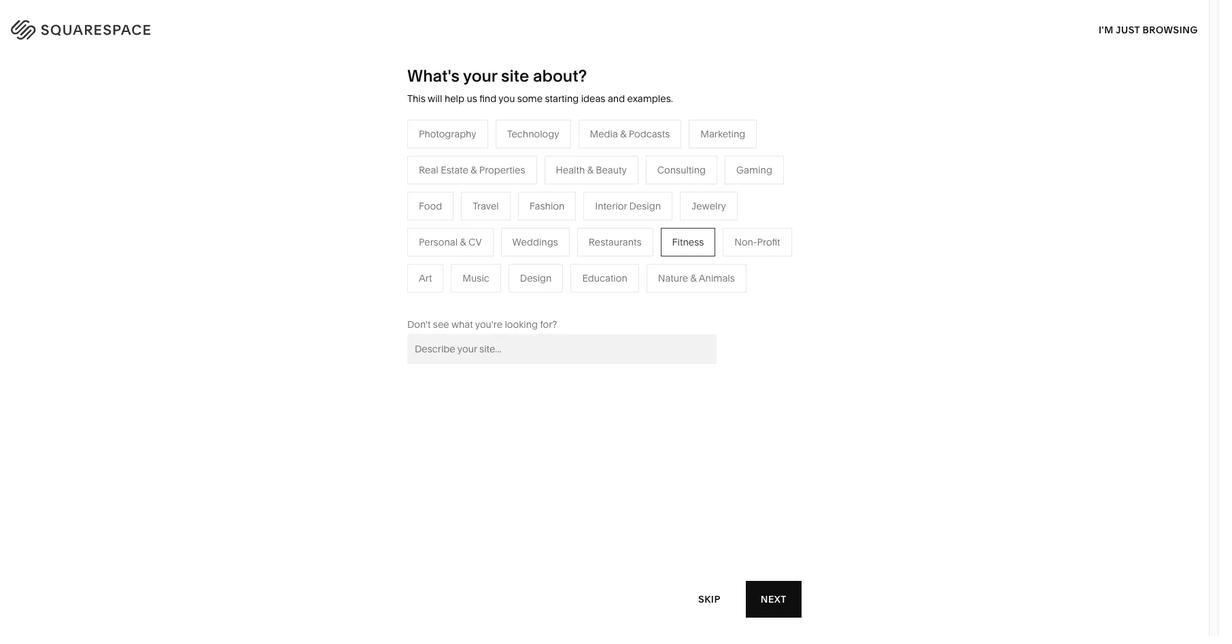 Task type: vqa. For each thing, say whether or not it's contained in the screenshot.
Myhra image
no



Task type: describe. For each thing, give the bounding box(es) containing it.
business
[[372, 230, 412, 242]]

& inside option
[[691, 272, 697, 284]]

your
[[463, 66, 498, 86]]

media & podcasts inside radio
[[590, 128, 670, 140]]

help
[[445, 93, 465, 105]]

0 horizontal spatial media
[[489, 230, 517, 242]]

what's your site about? this will help us find you some starting ideas and examples.
[[407, 66, 673, 105]]

Weddings radio
[[501, 228, 570, 256]]

community & non-profits
[[345, 250, 459, 262]]

site
[[501, 66, 529, 86]]

food
[[419, 200, 442, 212]]

skip
[[699, 593, 721, 605]]

will
[[428, 93, 443, 105]]

travel inside radio
[[473, 200, 499, 212]]

professional services
[[345, 209, 441, 222]]

Fashion radio
[[518, 192, 576, 220]]

real inside radio
[[419, 164, 439, 176]]

& down home & decor
[[665, 209, 671, 222]]

browsing
[[1143, 23, 1199, 36]]

skip button
[[684, 581, 736, 618]]

find
[[480, 93, 497, 105]]

Photography radio
[[407, 120, 488, 148]]

personal
[[419, 236, 458, 248]]

events
[[489, 250, 519, 262]]

& up for?
[[541, 291, 547, 303]]

next button
[[746, 581, 802, 618]]

looking
[[505, 318, 538, 330]]

& inside 'radio'
[[460, 236, 466, 248]]

& up travel radio
[[471, 164, 477, 176]]

examples.
[[628, 93, 673, 105]]

professional services link
[[345, 209, 454, 222]]

restaurants inside radio
[[589, 236, 642, 248]]

animals inside option
[[699, 272, 735, 284]]

ideas
[[581, 93, 606, 105]]

1 vertical spatial estate
[[511, 291, 538, 303]]

Design radio
[[509, 264, 564, 292]]

decor
[[671, 189, 698, 201]]

Restaurants radio
[[577, 228, 653, 256]]

for?
[[540, 318, 557, 330]]

Music radio
[[451, 264, 501, 292]]

see
[[433, 318, 449, 330]]

what
[[452, 318, 473, 330]]

health & beauty
[[556, 164, 627, 176]]

fitness inside radio
[[672, 236, 704, 248]]

design inside option
[[520, 272, 552, 284]]

restaurants link
[[489, 209, 555, 222]]

Non-Profit radio
[[723, 228, 792, 256]]

photography
[[419, 128, 477, 140]]

weddings link
[[489, 271, 548, 283]]

non- inside option
[[735, 236, 758, 248]]

1 vertical spatial non-
[[408, 250, 431, 262]]

0 vertical spatial animals
[[673, 209, 709, 222]]

design inside radio
[[630, 200, 661, 212]]

you
[[499, 93, 515, 105]]

i'm
[[1099, 23, 1114, 36]]

Interior Design radio
[[584, 192, 673, 220]]

services
[[402, 209, 441, 222]]

Personal & CV radio
[[407, 228, 494, 256]]

fashion
[[530, 200, 565, 212]]

squarespace logo image
[[27, 16, 178, 38]]

Travel radio
[[461, 192, 511, 220]]

profit
[[758, 236, 781, 248]]

& down restaurants link
[[519, 230, 526, 242]]

log             in link
[[1160, 21, 1193, 33]]

entertainment link
[[345, 291, 422, 303]]

cv
[[469, 236, 482, 248]]

us
[[467, 93, 477, 105]]

media & podcasts link
[[489, 230, 583, 242]]

consulting
[[658, 164, 706, 176]]

Don't see what you're looking for? field
[[407, 334, 717, 364]]

gaming
[[737, 164, 773, 176]]

don't see what you're looking for?
[[407, 318, 557, 330]]

Art radio
[[407, 264, 444, 292]]

in
[[1182, 21, 1193, 33]]

log
[[1160, 21, 1180, 33]]

beauty
[[596, 164, 627, 176]]

estate inside radio
[[441, 164, 469, 176]]

1 vertical spatial podcasts
[[528, 230, 569, 242]]

education
[[583, 272, 628, 284]]

home & decor
[[632, 189, 698, 201]]

home & decor link
[[632, 189, 712, 201]]

some
[[518, 93, 543, 105]]

real estate & properties inside real estate & properties radio
[[419, 164, 526, 176]]

personal & cv
[[419, 236, 482, 248]]

i'm just browsing link
[[1099, 11, 1199, 48]]

Technology radio
[[496, 120, 571, 148]]



Task type: locate. For each thing, give the bounding box(es) containing it.
real estate & properties up travel radio
[[419, 164, 526, 176]]

0 vertical spatial real estate & properties
[[419, 164, 526, 176]]

real
[[419, 164, 439, 176], [489, 291, 509, 303]]

community
[[345, 250, 398, 262]]

profits
[[431, 250, 459, 262]]

non-
[[735, 236, 758, 248], [408, 250, 431, 262]]

media & podcasts down restaurants link
[[489, 230, 569, 242]]

& down fitness radio
[[691, 272, 697, 284]]

just
[[1116, 23, 1141, 36]]

0 vertical spatial media & podcasts
[[590, 128, 670, 140]]

health
[[556, 164, 585, 176]]

events link
[[489, 250, 532, 262]]

starting
[[545, 93, 579, 105]]

podcasts down the examples.
[[629, 128, 670, 140]]

nature down home
[[632, 209, 663, 222]]

Food radio
[[407, 192, 454, 220]]

0 vertical spatial estate
[[441, 164, 469, 176]]

real up food radio
[[419, 164, 439, 176]]

music
[[463, 272, 490, 284]]

travel
[[489, 189, 515, 201], [473, 200, 499, 212]]

real down weddings link
[[489, 291, 509, 303]]

1 horizontal spatial podcasts
[[629, 128, 670, 140]]

Consulting radio
[[646, 156, 718, 184]]

0 horizontal spatial podcasts
[[528, 230, 569, 242]]

1 vertical spatial properties
[[549, 291, 595, 303]]

0 horizontal spatial properties
[[479, 164, 526, 176]]

0 horizontal spatial fitness
[[632, 230, 664, 242]]

non- down jewelry option
[[735, 236, 758, 248]]

this
[[407, 93, 426, 105]]

community & non-profits link
[[345, 250, 473, 262]]

0 horizontal spatial estate
[[441, 164, 469, 176]]

next
[[761, 593, 787, 605]]

about?
[[533, 66, 587, 86]]

fitness link
[[632, 230, 678, 242]]

0 vertical spatial restaurants
[[489, 209, 542, 222]]

0 vertical spatial non-
[[735, 236, 758, 248]]

1 vertical spatial animals
[[699, 272, 735, 284]]

design
[[630, 200, 661, 212], [520, 272, 552, 284]]

you're
[[475, 318, 503, 330]]

media inside radio
[[590, 128, 618, 140]]

i'm just browsing
[[1099, 23, 1199, 36]]

animals down decor
[[673, 209, 709, 222]]

podcasts down fashion radio
[[528, 230, 569, 242]]

nature & animals link
[[632, 209, 723, 222]]

& down and
[[621, 128, 627, 140]]

real estate & properties
[[419, 164, 526, 176], [489, 291, 595, 303]]

0 vertical spatial properties
[[479, 164, 526, 176]]

properties
[[479, 164, 526, 176], [549, 291, 595, 303]]

&
[[621, 128, 627, 140], [471, 164, 477, 176], [588, 164, 594, 176], [662, 189, 668, 201], [665, 209, 671, 222], [519, 230, 526, 242], [460, 236, 466, 248], [400, 250, 406, 262], [691, 272, 697, 284], [541, 291, 547, 303]]

1 vertical spatial nature & animals
[[658, 272, 735, 284]]

what's
[[407, 66, 460, 86]]

Jewelry radio
[[680, 192, 738, 220]]

non-profit
[[735, 236, 781, 248]]

0 vertical spatial weddings
[[513, 236, 558, 248]]

and
[[608, 93, 625, 105]]

restaurants down interior
[[589, 236, 642, 248]]

1 vertical spatial real
[[489, 291, 509, 303]]

& down business
[[400, 250, 406, 262]]

squarespace logo link
[[27, 16, 260, 38]]

1 horizontal spatial non-
[[735, 236, 758, 248]]

nature & animals down fitness radio
[[658, 272, 735, 284]]

animals
[[673, 209, 709, 222], [699, 272, 735, 284]]

podcasts
[[629, 128, 670, 140], [528, 230, 569, 242]]

1 vertical spatial weddings
[[489, 271, 535, 283]]

0 horizontal spatial media & podcasts
[[489, 230, 569, 242]]

1 vertical spatial media
[[489, 230, 517, 242]]

1 vertical spatial nature
[[658, 272, 689, 284]]

1 horizontal spatial media & podcasts
[[590, 128, 670, 140]]

1 vertical spatial design
[[520, 272, 552, 284]]

non- up art
[[408, 250, 431, 262]]

interior design
[[595, 200, 661, 212]]

nature
[[632, 209, 663, 222], [658, 272, 689, 284]]

1 horizontal spatial media
[[590, 128, 618, 140]]

travel link
[[489, 189, 529, 201]]

estate down weddings link
[[511, 291, 538, 303]]

& left cv
[[460, 236, 466, 248]]

1 horizontal spatial estate
[[511, 291, 538, 303]]

0 horizontal spatial design
[[520, 272, 552, 284]]

Nature & Animals radio
[[647, 264, 747, 292]]

Real Estate & Properties radio
[[407, 156, 537, 184]]

real estate & properties up for?
[[489, 291, 595, 303]]

nature & animals inside option
[[658, 272, 735, 284]]

1 horizontal spatial properties
[[549, 291, 595, 303]]

1 vertical spatial real estate & properties
[[489, 291, 595, 303]]

Health & Beauty radio
[[545, 156, 639, 184]]

media up beauty
[[590, 128, 618, 140]]

0 vertical spatial real
[[419, 164, 439, 176]]

Gaming radio
[[725, 156, 784, 184]]

0 vertical spatial nature
[[632, 209, 663, 222]]

nature down fitness radio
[[658, 272, 689, 284]]

weddings inside "option"
[[513, 236, 558, 248]]

1 horizontal spatial design
[[630, 200, 661, 212]]

media & podcasts down and
[[590, 128, 670, 140]]

weddings up events link on the left of page
[[513, 236, 558, 248]]

Media & Podcasts radio
[[579, 120, 682, 148]]

entertainment
[[345, 291, 409, 303]]

degraw element
[[435, 465, 774, 636]]

restaurants
[[489, 209, 542, 222], [589, 236, 642, 248]]

jewelry
[[692, 200, 726, 212]]

Marketing radio
[[689, 120, 757, 148]]

nature & animals
[[632, 209, 709, 222], [658, 272, 735, 284]]

0 horizontal spatial non-
[[408, 250, 431, 262]]

& right health
[[588, 164, 594, 176]]

0 vertical spatial media
[[590, 128, 618, 140]]

professional
[[345, 209, 400, 222]]

1 horizontal spatial real
[[489, 291, 509, 303]]

real estate & properties link
[[489, 291, 609, 303]]

Fitness radio
[[661, 228, 716, 256]]

animals down fitness radio
[[699, 272, 735, 284]]

technology
[[507, 128, 560, 140]]

restaurants down travel link
[[489, 209, 542, 222]]

travel up restaurants link
[[489, 189, 515, 201]]

1 horizontal spatial restaurants
[[589, 236, 642, 248]]

0 vertical spatial design
[[630, 200, 661, 212]]

0 vertical spatial podcasts
[[629, 128, 670, 140]]

0 vertical spatial nature & animals
[[632, 209, 709, 222]]

weddings down events link on the left of page
[[489, 271, 535, 283]]

media
[[590, 128, 618, 140], [489, 230, 517, 242]]

fitness
[[632, 230, 664, 242], [672, 236, 704, 248]]

log             in
[[1160, 21, 1193, 33]]

& right home
[[662, 189, 668, 201]]

media & podcasts
[[590, 128, 670, 140], [489, 230, 569, 242]]

nature & animals down home & decor link
[[632, 209, 709, 222]]

1 horizontal spatial fitness
[[672, 236, 704, 248]]

1 vertical spatial restaurants
[[589, 236, 642, 248]]

media up events
[[489, 230, 517, 242]]

properties up for?
[[549, 291, 595, 303]]

estate down the photography
[[441, 164, 469, 176]]

0 horizontal spatial real
[[419, 164, 439, 176]]

local business link
[[345, 230, 426, 242]]

Education radio
[[571, 264, 639, 292]]

local
[[345, 230, 370, 242]]

0 horizontal spatial restaurants
[[489, 209, 542, 222]]

travel up cv
[[473, 200, 499, 212]]

don't
[[407, 318, 431, 330]]

& inside radio
[[621, 128, 627, 140]]

properties inside radio
[[479, 164, 526, 176]]

art
[[419, 272, 432, 284]]

properties up travel link
[[479, 164, 526, 176]]

podcasts inside radio
[[629, 128, 670, 140]]

local business
[[345, 230, 412, 242]]

interior
[[595, 200, 627, 212]]

estate
[[441, 164, 469, 176], [511, 291, 538, 303]]

degraw image
[[435, 465, 774, 636]]

nature inside option
[[658, 272, 689, 284]]

home
[[632, 189, 660, 201]]

1 vertical spatial media & podcasts
[[489, 230, 569, 242]]

marketing
[[701, 128, 746, 140]]

weddings
[[513, 236, 558, 248], [489, 271, 535, 283]]



